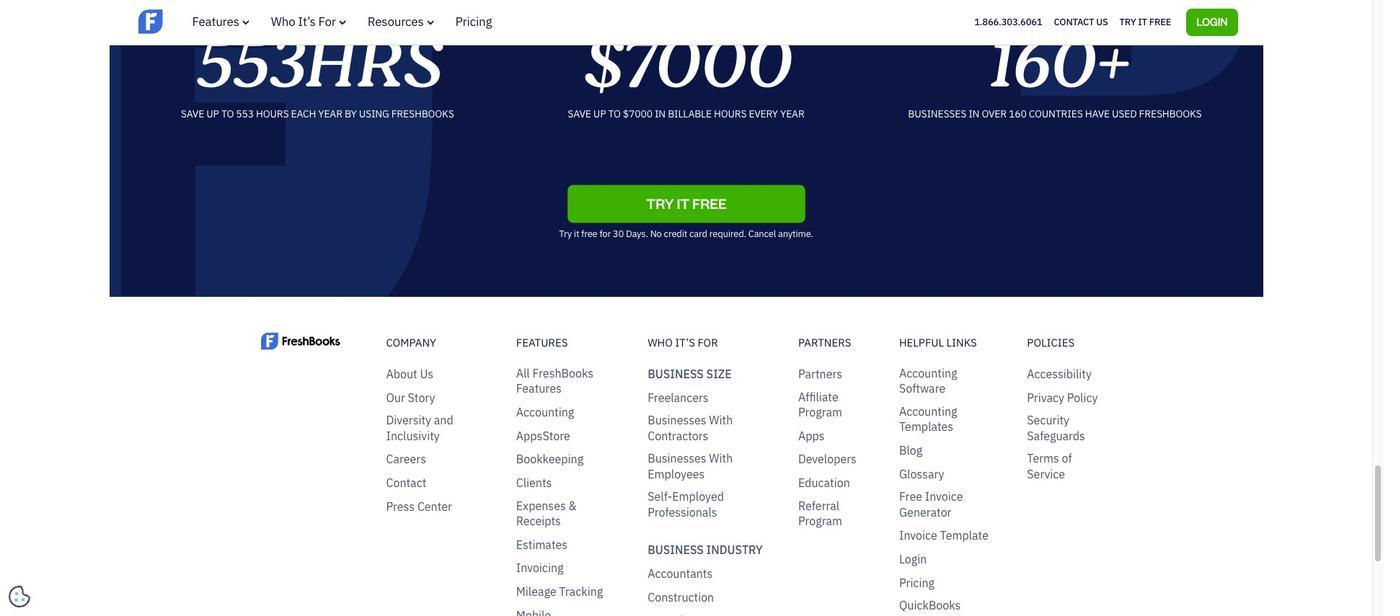 Task type: vqa. For each thing, say whether or not it's contained in the screenshot.
Sign up with Apple link
no



Task type: describe. For each thing, give the bounding box(es) containing it.
our story
[[386, 391, 435, 405]]

privacy policy
[[1027, 391, 1098, 405]]

160+ businesses in over 160 countries have used freshbooks
[[908, 13, 1202, 121]]

cookie preferences image
[[9, 586, 30, 608]]

about us link
[[386, 367, 434, 383]]

business for business size
[[648, 367, 704, 382]]

helpful
[[899, 336, 944, 350]]

hours inside 553 hrs save up to 553 hours each year by using freshbooks
[[256, 108, 289, 121]]

accounting templates
[[899, 405, 957, 435]]

1.866.303.6061 link
[[975, 16, 1043, 28]]

freelancers link
[[648, 391, 709, 406]]

in inside 160+ businesses in over 160 countries have used freshbooks
[[969, 108, 980, 121]]

developers
[[798, 453, 857, 467]]

anytime.
[[778, 228, 813, 240]]

try it free
[[646, 194, 727, 212]]

appsstore
[[516, 429, 570, 443]]

story
[[408, 391, 435, 405]]

invoice inside invoice template link
[[899, 529, 938, 543]]

and
[[434, 414, 453, 428]]

accounting for software
[[899, 367, 957, 381]]

save for 553
[[181, 108, 204, 121]]

1 horizontal spatial login
[[1197, 15, 1228, 28]]

1 vertical spatial pricing link
[[899, 576, 935, 592]]

contact us
[[1054, 16, 1108, 28]]

contact us link
[[1054, 13, 1108, 32]]

1 horizontal spatial login link
[[1187, 8, 1238, 36]]

contact for contact us
[[1054, 16, 1095, 28]]

features for topmost features link
[[192, 14, 239, 30]]

hours inside '$ 7000 save up to $7000 in billable hours every year'
[[714, 108, 747, 121]]

features inside all freshbooks features
[[516, 382, 562, 396]]

0 horizontal spatial pricing
[[456, 14, 492, 30]]

diversity and inclusivity
[[386, 414, 453, 443]]

hrs
[[302, 13, 441, 115]]

businesses
[[908, 108, 967, 121]]

self-employed professionals link
[[648, 490, 770, 521]]

save for $
[[568, 108, 591, 121]]

helpful links link
[[899, 336, 999, 351]]

free
[[581, 228, 598, 240]]

size
[[707, 367, 732, 382]]

press center
[[386, 500, 452, 514]]

free inside free invoice generator
[[899, 490, 923, 504]]

$ 7000 save up to $7000 in billable hours every year
[[568, 13, 805, 121]]

policies
[[1027, 336, 1075, 350]]

us for about us
[[420, 367, 434, 382]]

1 partners from the top
[[798, 336, 851, 350]]

for
[[600, 228, 611, 240]]

press center link
[[386, 500, 452, 515]]

generator
[[899, 505, 952, 520]]

2 partners link from the top
[[798, 367, 843, 383]]

glossary
[[899, 467, 945, 482]]

freshbooks inside 160+ businesses in over 160 countries have used freshbooks
[[1139, 108, 1202, 121]]

affiliate program
[[798, 390, 842, 420]]

clients link
[[516, 476, 552, 492]]

$
[[582, 13, 622, 115]]

mileage tracking link
[[516, 585, 603, 600]]

0 horizontal spatial who it's for link
[[271, 14, 346, 30]]

0 vertical spatial features link
[[192, 14, 249, 30]]

with for businesses with employees
[[709, 452, 733, 466]]

to for $
[[608, 108, 621, 121]]

accessibility
[[1027, 367, 1092, 382]]

160+
[[987, 13, 1128, 115]]

features for the rightmost features link
[[516, 336, 568, 350]]

all
[[516, 367, 530, 381]]

terms of service
[[1027, 452, 1072, 482]]

0 horizontal spatial freshbooks logo image
[[138, 8, 250, 35]]

business for business industry
[[648, 543, 704, 558]]

each
[[291, 108, 316, 121]]

businesses for contractors
[[648, 414, 707, 428]]

freshbooks
[[533, 367, 594, 381]]

0 horizontal spatial it's
[[298, 14, 316, 30]]

service
[[1027, 467, 1065, 482]]

businesses with contractors
[[648, 414, 733, 443]]

by
[[345, 108, 357, 121]]

up for 553
[[206, 108, 219, 121]]

it for free
[[574, 228, 579, 240]]

resources
[[368, 14, 424, 30]]

our story link
[[386, 391, 435, 406]]

0 horizontal spatial login
[[899, 553, 927, 567]]

cancel
[[749, 228, 776, 240]]

clients
[[516, 476, 552, 491]]

diversity
[[386, 414, 431, 428]]

freshbooks inside 553 hrs save up to 553 hours each year by using freshbooks
[[391, 108, 454, 121]]

1 vertical spatial who it's for
[[648, 336, 718, 350]]

30
[[613, 228, 624, 240]]

required.
[[710, 228, 746, 240]]

1 vertical spatial it's
[[675, 336, 695, 350]]

accounting software link
[[899, 367, 999, 397]]

about
[[386, 367, 417, 382]]

553 hrs save up to 553 hours each year by using freshbooks
[[181, 13, 454, 121]]

glossary link
[[899, 467, 945, 483]]

mileage
[[516, 585, 557, 599]]

of
[[1062, 452, 1072, 466]]

mileage tracking
[[516, 585, 603, 599]]

referral program link
[[798, 499, 871, 530]]

security
[[1027, 414, 1070, 428]]

employed
[[672, 490, 724, 504]]

invoice inside free invoice generator
[[925, 490, 963, 504]]

links
[[947, 336, 977, 350]]

1 horizontal spatial pricing
[[899, 576, 935, 591]]

contact link
[[386, 476, 427, 492]]

accounting for templates
[[899, 405, 957, 419]]

alternative
[[899, 614, 956, 617]]

businesses with employees link
[[648, 452, 770, 483]]

try it free link
[[1120, 13, 1172, 32]]

free invoice generator
[[899, 490, 963, 520]]

no
[[650, 228, 662, 240]]

privacy
[[1027, 391, 1065, 405]]

business industry link
[[648, 543, 763, 559]]

billable
[[668, 108, 712, 121]]

free
[[692, 194, 727, 212]]

education
[[798, 476, 850, 491]]

have
[[1085, 108, 1110, 121]]

apps
[[798, 429, 825, 443]]

program for affiliate
[[798, 405, 842, 420]]



Task type: locate. For each thing, give the bounding box(es) containing it.
it
[[677, 194, 689, 212]]

industry
[[707, 543, 763, 558]]

1 up from the left
[[206, 108, 219, 121]]

0 vertical spatial who
[[271, 14, 295, 30]]

business up accountants
[[648, 543, 704, 558]]

year left the by on the left top
[[318, 108, 343, 121]]

with inside businesses with contractors
[[709, 414, 733, 428]]

2 business from the top
[[648, 543, 704, 558]]

login link right try it free link
[[1187, 8, 1238, 36]]

features link
[[192, 14, 249, 30], [516, 336, 619, 351]]

us left try it free
[[1097, 16, 1108, 28]]

it left free
[[574, 228, 579, 240]]

us for contact us
[[1097, 16, 1108, 28]]

with for businesses with contractors
[[709, 414, 733, 428]]

0 vertical spatial pricing link
[[456, 14, 492, 30]]

0 horizontal spatial hours
[[256, 108, 289, 121]]

business inside business size link
[[648, 367, 704, 382]]

2 freshbooks from the left
[[1139, 108, 1202, 121]]

0 horizontal spatial year
[[318, 108, 343, 121]]

try right contact us
[[1120, 16, 1136, 28]]

card
[[690, 228, 708, 240]]

terms
[[1027, 452, 1059, 466]]

accounting up appsstore
[[516, 405, 574, 420]]

features
[[192, 14, 239, 30], [516, 336, 568, 350], [516, 382, 562, 396]]

0 vertical spatial features
[[192, 14, 239, 30]]

1 vertical spatial who
[[648, 336, 673, 350]]

1 horizontal spatial who
[[648, 336, 673, 350]]

construction
[[648, 591, 714, 605]]

0 horizontal spatial for
[[318, 14, 336, 30]]

1 program from the top
[[798, 405, 842, 420]]

1 horizontal spatial up
[[594, 108, 606, 121]]

accounting templates link
[[899, 405, 999, 436]]

year right every at the right top
[[780, 108, 805, 121]]

2 to from the left
[[608, 108, 621, 121]]

0 horizontal spatial it
[[574, 228, 579, 240]]

apps link
[[798, 429, 825, 444]]

1 horizontal spatial features link
[[516, 336, 619, 351]]

diversity and inclusivity link
[[386, 414, 487, 444]]

2 in from the left
[[969, 108, 980, 121]]

0 vertical spatial who it's for link
[[271, 14, 346, 30]]

businesses up employees
[[648, 452, 707, 466]]

0 vertical spatial partners
[[798, 336, 851, 350]]

referral program
[[798, 499, 842, 529]]

1 horizontal spatial to
[[608, 108, 621, 121]]

receipts
[[516, 514, 561, 529]]

1 vertical spatial login link
[[899, 553, 927, 568]]

2 year from the left
[[780, 108, 805, 121]]

login down invoice template link
[[899, 553, 927, 567]]

year inside '$ 7000 save up to $7000 in billable hours every year'
[[780, 108, 805, 121]]

business size link
[[648, 367, 732, 383]]

accessibility link
[[1027, 367, 1092, 383]]

0 vertical spatial invoice
[[925, 490, 963, 504]]

quickbooks alternative link
[[899, 599, 999, 617]]

up inside 553 hrs save up to 553 hours each year by using freshbooks
[[206, 108, 219, 121]]

1 vertical spatial pricing
[[899, 576, 935, 591]]

0 vertical spatial login link
[[1187, 8, 1238, 36]]

referral
[[798, 499, 840, 513]]

0 horizontal spatial who
[[271, 14, 295, 30]]

0 vertical spatial who it's for
[[271, 14, 336, 30]]

1 vertical spatial free
[[899, 490, 923, 504]]

2 partners from the top
[[798, 367, 843, 382]]

expenses & receipts
[[516, 499, 577, 529]]

2 vertical spatial features
[[516, 382, 562, 396]]

0 vertical spatial pricing
[[456, 14, 492, 30]]

quickbooks alternative
[[899, 599, 961, 617]]

0 vertical spatial try
[[1120, 16, 1136, 28]]

security safeguards
[[1027, 414, 1085, 443]]

accounting up software
[[899, 367, 957, 381]]

0 horizontal spatial us
[[420, 367, 434, 382]]

1 vertical spatial with
[[709, 452, 733, 466]]

us up 'story'
[[420, 367, 434, 382]]

free
[[1150, 16, 1172, 28], [899, 490, 923, 504]]

2 save from the left
[[568, 108, 591, 121]]

free invoice generator link
[[899, 490, 999, 521]]

1 horizontal spatial freshbooks logo image
[[261, 332, 340, 351]]

1 to from the left
[[221, 108, 234, 121]]

2 up from the left
[[594, 108, 606, 121]]

save inside '$ 7000 save up to $7000 in billable hours every year'
[[568, 108, 591, 121]]

7000
[[620, 13, 790, 115]]

company link
[[386, 336, 487, 351]]

0 vertical spatial free
[[1150, 16, 1172, 28]]

save inside 553 hrs save up to 553 hours each year by using freshbooks
[[181, 108, 204, 121]]

1 horizontal spatial for
[[698, 336, 718, 350]]

up for $
[[594, 108, 606, 121]]

to inside '$ 7000 save up to $7000 in billable hours every year'
[[608, 108, 621, 121]]

with inside the businesses with employees
[[709, 452, 733, 466]]

0 horizontal spatial login link
[[899, 553, 927, 568]]

freshbooks right used on the top right
[[1139, 108, 1202, 121]]

2 hours from the left
[[714, 108, 747, 121]]

self-
[[648, 490, 672, 504]]

businesses inside the businesses with employees
[[648, 452, 707, 466]]

countries
[[1029, 108, 1083, 121]]

0 horizontal spatial features link
[[192, 14, 249, 30]]

0 horizontal spatial in
[[655, 108, 666, 121]]

1 horizontal spatial in
[[969, 108, 980, 121]]

0 vertical spatial contact
[[1054, 16, 1095, 28]]

1 horizontal spatial who it's for
[[648, 336, 718, 350]]

1 year from the left
[[318, 108, 343, 121]]

cookie consent banner dialog
[[11, 439, 227, 606]]

policies link
[[1027, 336, 1112, 351]]

who it's for
[[271, 14, 336, 30], [648, 336, 718, 350]]

freshbooks right using
[[391, 108, 454, 121]]

1 horizontal spatial who it's for link
[[648, 336, 770, 351]]

1 vertical spatial contact
[[386, 476, 427, 491]]

2 program from the top
[[798, 514, 842, 529]]

accountants
[[648, 567, 713, 581]]

helpful links
[[899, 336, 977, 350]]

privacy policy link
[[1027, 391, 1098, 406]]

program down referral
[[798, 514, 842, 529]]

1 horizontal spatial it's
[[675, 336, 695, 350]]

bookkeeping link
[[516, 453, 584, 468]]

template
[[940, 529, 989, 543]]

business size
[[648, 367, 732, 382]]

1 hours from the left
[[256, 108, 289, 121]]

1 horizontal spatial contact
[[1054, 16, 1095, 28]]

our
[[386, 391, 405, 405]]

invoice up the generator
[[925, 490, 963, 504]]

up inside '$ 7000 save up to $7000 in billable hours every year'
[[594, 108, 606, 121]]

estimates link
[[516, 538, 568, 553]]

with down size
[[709, 414, 733, 428]]

1 in from the left
[[655, 108, 666, 121]]

to for 553
[[221, 108, 234, 121]]

policy
[[1067, 391, 1098, 405]]

in left over
[[969, 108, 980, 121]]

1 vertical spatial features
[[516, 336, 568, 350]]

invoicing
[[516, 561, 564, 576]]

business
[[648, 367, 704, 382], [648, 543, 704, 558]]

0 horizontal spatial save
[[181, 108, 204, 121]]

1 vertical spatial features link
[[516, 336, 619, 351]]

1 horizontal spatial us
[[1097, 16, 1108, 28]]

0 horizontal spatial to
[[221, 108, 234, 121]]

quickbooks
[[899, 599, 961, 613]]

1 freshbooks from the left
[[391, 108, 454, 121]]

templates
[[899, 420, 954, 435]]

login right try it free
[[1197, 15, 1228, 28]]

0 horizontal spatial pricing link
[[456, 14, 492, 30]]

1 horizontal spatial free
[[1150, 16, 1172, 28]]

1 vertical spatial who it's for link
[[648, 336, 770, 351]]

1 vertical spatial businesses
[[648, 452, 707, 466]]

1 horizontal spatial try
[[1120, 16, 1136, 28]]

2 with from the top
[[709, 452, 733, 466]]

it right contact us
[[1138, 16, 1147, 28]]

credit
[[664, 228, 687, 240]]

accounting inside accounting software link
[[899, 367, 957, 381]]

days.
[[626, 228, 648, 240]]

1 vertical spatial freshbooks logo image
[[261, 332, 340, 351]]

0 vertical spatial businesses
[[648, 414, 707, 428]]

invoice template
[[899, 529, 989, 543]]

accounting inside accounting templates link
[[899, 405, 957, 419]]

0 horizontal spatial up
[[206, 108, 219, 121]]

businesses for employees
[[648, 452, 707, 466]]

affiliate
[[798, 390, 839, 405]]

in right $7000
[[655, 108, 666, 121]]

1 horizontal spatial it
[[1138, 16, 1147, 28]]

0 vertical spatial us
[[1097, 16, 1108, 28]]

0 vertical spatial program
[[798, 405, 842, 420]]

with down businesses with contractors link
[[709, 452, 733, 466]]

accounting software
[[899, 367, 957, 396]]

1 vertical spatial program
[[798, 514, 842, 529]]

all freshbooks features link
[[516, 367, 619, 397]]

program for referral
[[798, 514, 842, 529]]

to inside 553 hrs save up to 553 hours each year by using freshbooks
[[221, 108, 234, 121]]

accounting up templates
[[899, 405, 957, 419]]

free inside try it free link
[[1150, 16, 1172, 28]]

it's
[[298, 14, 316, 30], [675, 336, 695, 350]]

try for try it free for 30 days. no credit card required. cancel anytime.
[[559, 228, 572, 240]]

appsstore link
[[516, 429, 570, 444]]

&
[[569, 499, 577, 513]]

it for free
[[1138, 16, 1147, 28]]

blog
[[899, 444, 923, 458]]

0 vertical spatial partners link
[[798, 336, 871, 351]]

1 vertical spatial us
[[420, 367, 434, 382]]

bookkeeping
[[516, 453, 584, 467]]

businesses up contractors
[[648, 414, 707, 428]]

0 vertical spatial freshbooks logo image
[[138, 8, 250, 35]]

in
[[655, 108, 666, 121], [969, 108, 980, 121]]

1 vertical spatial it
[[574, 228, 579, 240]]

business inside business industry link
[[648, 543, 704, 558]]

1 vertical spatial try
[[559, 228, 572, 240]]

construction link
[[648, 591, 714, 606]]

program down affiliate
[[798, 405, 842, 420]]

1 with from the top
[[709, 414, 733, 428]]

businesses with employees
[[648, 452, 733, 482]]

0 horizontal spatial who it's for
[[271, 14, 336, 30]]

login link down invoice template link
[[899, 553, 927, 568]]

hours left every at the right top
[[714, 108, 747, 121]]

1 vertical spatial partners
[[798, 367, 843, 382]]

terms of service link
[[1027, 452, 1112, 483]]

contact right 1.866.303.6061 link
[[1054, 16, 1095, 28]]

business up the freelancers
[[648, 367, 704, 382]]

1 vertical spatial login
[[899, 553, 927, 567]]

1 horizontal spatial hours
[[714, 108, 747, 121]]

1 businesses from the top
[[648, 414, 707, 428]]

year inside 553 hrs save up to 553 hours each year by using freshbooks
[[318, 108, 343, 121]]

0 vertical spatial it's
[[298, 14, 316, 30]]

freshbooks
[[391, 108, 454, 121], [1139, 108, 1202, 121]]

who it's for link
[[271, 14, 346, 30], [648, 336, 770, 351]]

in inside '$ 7000 save up to $7000 in billable hours every year'
[[655, 108, 666, 121]]

0 vertical spatial business
[[648, 367, 704, 382]]

1 save from the left
[[181, 108, 204, 121]]

accountants link
[[648, 567, 713, 582]]

0 horizontal spatial freshbooks
[[391, 108, 454, 121]]

try it free
[[1120, 16, 1172, 28]]

blog link
[[899, 444, 923, 459]]

businesses inside businesses with contractors
[[648, 414, 707, 428]]

invoice template link
[[899, 529, 989, 544]]

contact down careers link
[[386, 476, 427, 491]]

invoice down the generator
[[899, 529, 938, 543]]

for left resources
[[318, 14, 336, 30]]

0 horizontal spatial contact
[[386, 476, 427, 491]]

1 vertical spatial for
[[698, 336, 718, 350]]

1 horizontal spatial freshbooks
[[1139, 108, 1202, 121]]

hours
[[256, 108, 289, 121], [714, 108, 747, 121]]

1 vertical spatial partners link
[[798, 367, 843, 383]]

0 vertical spatial for
[[318, 14, 336, 30]]

1 vertical spatial invoice
[[899, 529, 938, 543]]

businesses
[[648, 414, 707, 428], [648, 452, 707, 466]]

0 vertical spatial with
[[709, 414, 733, 428]]

0 vertical spatial login
[[1197, 15, 1228, 28]]

2 businesses from the top
[[648, 452, 707, 466]]

contact for contact
[[386, 476, 427, 491]]

freshbooks logo image
[[138, 8, 250, 35], [261, 332, 340, 351]]

1 partners link from the top
[[798, 336, 871, 351]]

careers
[[386, 453, 426, 467]]

expenses & receipts link
[[516, 499, 619, 530]]

$7000
[[623, 108, 653, 121]]

0 vertical spatial it
[[1138, 16, 1147, 28]]

1 vertical spatial business
[[648, 543, 704, 558]]

0 horizontal spatial try
[[559, 228, 572, 240]]

1 business from the top
[[648, 367, 704, 382]]

it
[[1138, 16, 1147, 28], [574, 228, 579, 240]]

safeguards
[[1027, 429, 1085, 443]]

1 horizontal spatial year
[[780, 108, 805, 121]]

year
[[318, 108, 343, 121], [780, 108, 805, 121]]

try left free
[[559, 228, 572, 240]]

0 horizontal spatial free
[[899, 490, 923, 504]]

1 horizontal spatial pricing link
[[899, 576, 935, 592]]

try for try it free
[[1120, 16, 1136, 28]]

1 horizontal spatial save
[[568, 108, 591, 121]]

for up size
[[698, 336, 718, 350]]

used
[[1112, 108, 1137, 121]]

hours left each
[[256, 108, 289, 121]]



